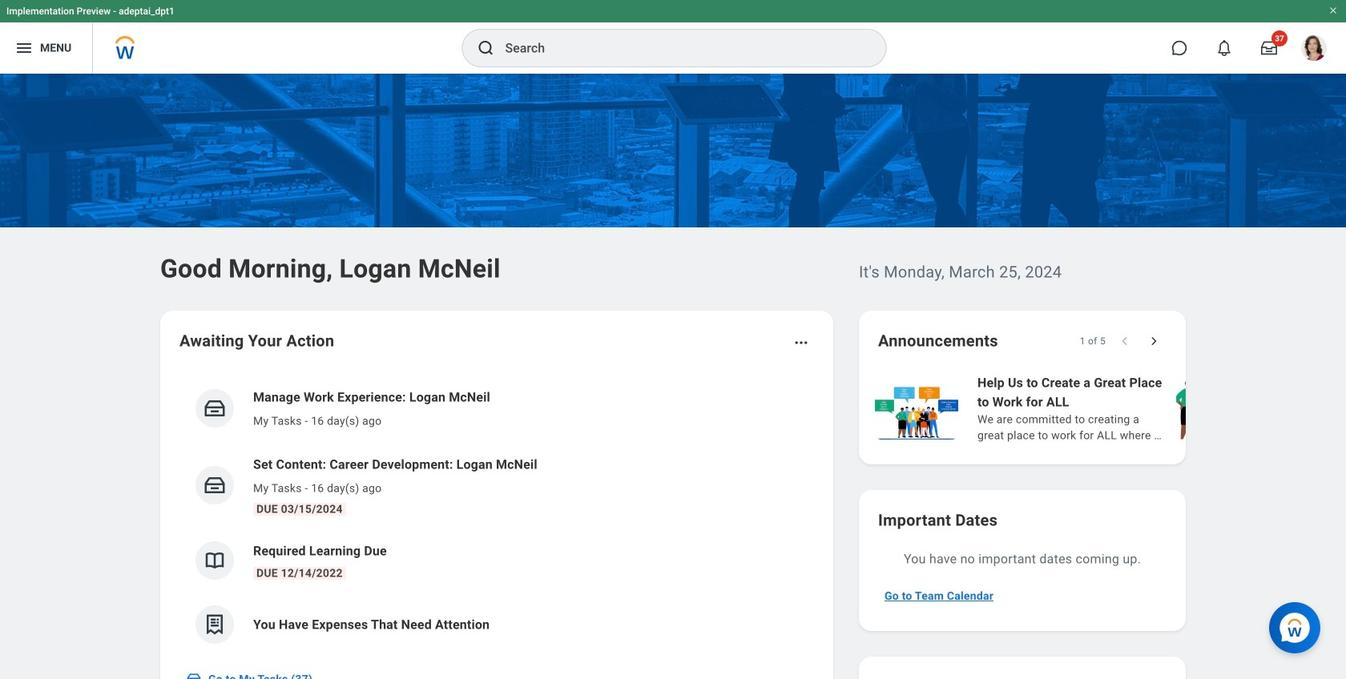 Task type: describe. For each thing, give the bounding box(es) containing it.
1 horizontal spatial list
[[872, 372, 1347, 446]]

search image
[[477, 38, 496, 58]]

notifications large image
[[1217, 40, 1233, 56]]

chevron left small image
[[1118, 334, 1134, 350]]

0 horizontal spatial list
[[180, 375, 815, 657]]

dashboard expenses image
[[203, 613, 227, 637]]

close environment banner image
[[1329, 6, 1339, 15]]

chevron right small image
[[1146, 334, 1162, 350]]



Task type: locate. For each thing, give the bounding box(es) containing it.
1 vertical spatial inbox image
[[186, 672, 202, 680]]

inbox image
[[203, 474, 227, 498], [186, 672, 202, 680]]

book open image
[[203, 549, 227, 573]]

1 horizontal spatial inbox image
[[203, 474, 227, 498]]

related actions image
[[794, 335, 810, 351]]

0 horizontal spatial inbox image
[[186, 672, 202, 680]]

inbox large image
[[1262, 40, 1278, 56]]

list
[[872, 372, 1347, 446], [180, 375, 815, 657]]

status
[[1080, 335, 1106, 348]]

main content
[[0, 74, 1347, 680]]

banner
[[0, 0, 1347, 74]]

0 vertical spatial inbox image
[[203, 474, 227, 498]]

justify image
[[14, 38, 34, 58]]

inbox image
[[203, 397, 227, 421]]

profile logan mcneil image
[[1302, 35, 1328, 64]]

Search Workday  search field
[[505, 30, 853, 66]]



Task type: vqa. For each thing, say whether or not it's contained in the screenshot.
chevron right small icon
yes



